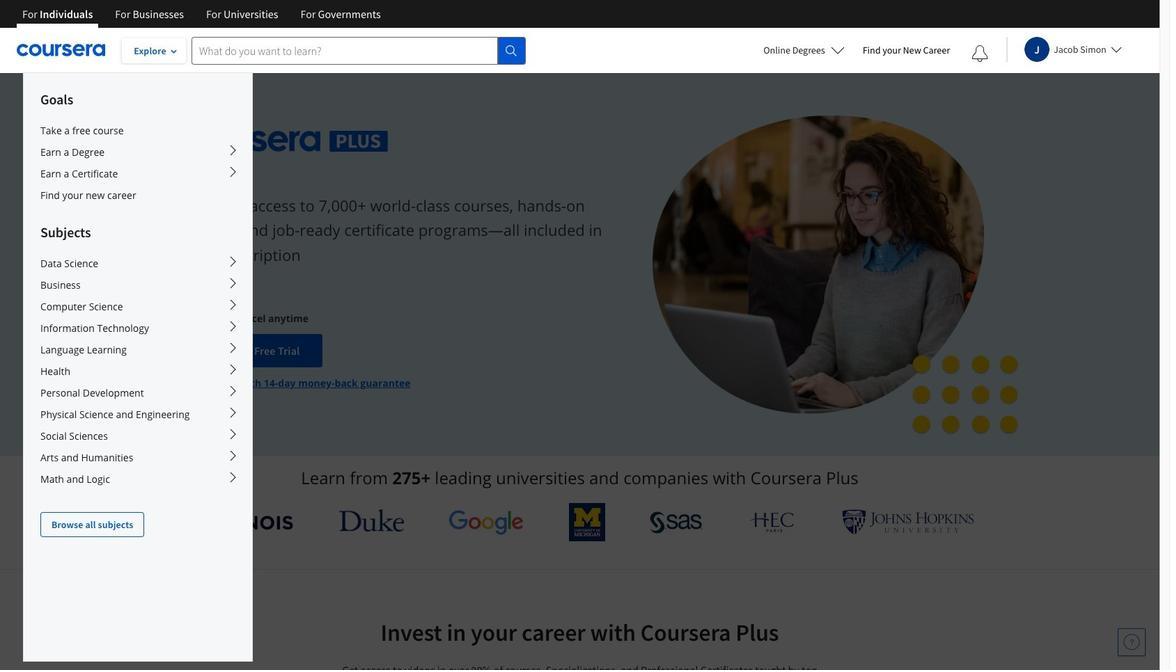 Task type: vqa. For each thing, say whether or not it's contained in the screenshot.
can to the middle
no



Task type: describe. For each thing, give the bounding box(es) containing it.
explore menu element
[[24, 73, 252, 538]]

help center image
[[1124, 635, 1140, 651]]

duke university image
[[339, 510, 404, 532]]

What do you want to learn? text field
[[192, 37, 498, 64]]

coursera image
[[17, 39, 105, 61]]

johns hopkins university image
[[842, 510, 974, 536]]



Task type: locate. For each thing, give the bounding box(es) containing it.
hec paris image
[[748, 509, 797, 537]]

banner navigation
[[11, 0, 392, 38]]

university of illinois at urbana-champaign image
[[186, 512, 294, 534]]

None search field
[[192, 37, 526, 64]]

coursera plus image
[[176, 131, 388, 152]]

university of michigan image
[[569, 504, 605, 542]]

google image
[[449, 510, 524, 536]]

sas image
[[650, 512, 703, 534]]



